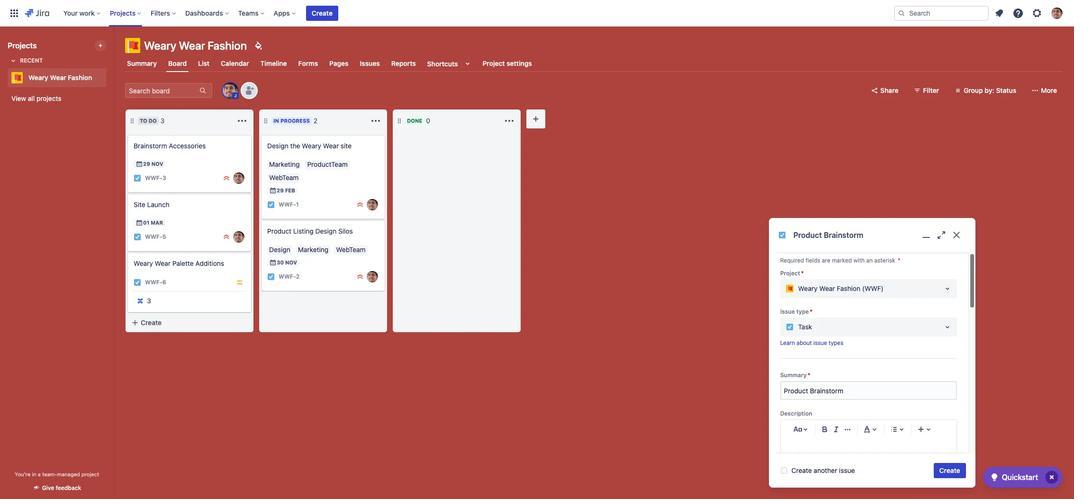 Task type: locate. For each thing, give the bounding box(es) containing it.
1 vertical spatial james peterson image
[[367, 199, 378, 210]]

1 horizontal spatial task image
[[267, 201, 275, 209]]

wwf- down 29 nov in the left top of the page
[[145, 175, 162, 182]]

2 column actions menu image from the left
[[370, 115, 381, 127]]

2 vertical spatial 3
[[147, 297, 151, 305]]

0 horizontal spatial summary
[[127, 59, 157, 67]]

search image
[[898, 9, 906, 17]]

0
[[426, 117, 430, 125]]

fashion up calendar
[[208, 39, 247, 52]]

timeline link
[[259, 55, 289, 72]]

summary down learn
[[780, 372, 807, 379]]

brainstorm up 29 nov in the left top of the page
[[134, 142, 167, 150]]

29 for 29 nov
[[143, 161, 150, 167]]

wwf- down 30 nov
[[279, 273, 296, 280]]

site
[[134, 200, 145, 209]]

reports link
[[389, 55, 418, 72]]

task image
[[134, 174, 141, 182], [134, 233, 141, 241], [267, 273, 275, 281]]

shortcuts
[[427, 59, 458, 68]]

0 vertical spatial brainstorm
[[134, 142, 167, 150]]

silos
[[338, 227, 353, 235]]

give
[[42, 484, 54, 491]]

work
[[79, 9, 95, 17]]

james peterson image left add people "image"
[[223, 83, 238, 98]]

sidebar navigation image
[[103, 38, 124, 57]]

0 horizontal spatial james peterson image
[[233, 172, 245, 184]]

None text field
[[781, 382, 956, 399]]

1 vertical spatial open image
[[942, 321, 953, 333]]

1 horizontal spatial issue
[[839, 466, 855, 474]]

3
[[160, 117, 165, 125], [162, 175, 166, 182], [147, 297, 151, 305]]

tab list containing board
[[119, 55, 1069, 72]]

0 horizontal spatial brainstorm
[[134, 142, 167, 150]]

design left the
[[267, 142, 288, 150]]

launch
[[147, 200, 170, 209]]

1 horizontal spatial project
[[780, 270, 800, 277]]

primary element
[[6, 0, 894, 26]]

2 horizontal spatial fashion
[[837, 284, 861, 292]]

1 vertical spatial create button
[[126, 314, 254, 331]]

design
[[267, 142, 288, 150], [315, 227, 337, 235]]

wear up view all projects link
[[50, 73, 66, 82]]

summary
[[127, 59, 157, 67], [780, 372, 807, 379]]

Search board text field
[[126, 84, 198, 97]]

timeline
[[260, 59, 287, 67]]

project for project settings
[[483, 59, 505, 67]]

site
[[341, 142, 352, 150]]

6
[[162, 279, 166, 286]]

product for product listing design silos
[[267, 227, 291, 235]]

2 horizontal spatial create button
[[934, 463, 966, 478]]

dismiss quickstart image
[[1044, 470, 1060, 485]]

in progress 2
[[273, 117, 318, 125]]

3 down 29 nov in the left top of the page
[[162, 175, 166, 182]]

1 horizontal spatial 29
[[277, 187, 284, 193]]

1 vertical spatial 3
[[162, 175, 166, 182]]

1 vertical spatial project
[[780, 270, 800, 277]]

1 horizontal spatial design
[[315, 227, 337, 235]]

jira image
[[25, 7, 49, 19], [25, 7, 49, 19]]

0 horizontal spatial task image
[[134, 279, 141, 286]]

2 vertical spatial task image
[[267, 273, 275, 281]]

create inside primary "element"
[[312, 9, 333, 17]]

1 vertical spatial 29
[[277, 187, 284, 193]]

0 horizontal spatial 29
[[143, 161, 150, 167]]

filters
[[151, 9, 170, 17]]

2 right progress
[[314, 117, 318, 125]]

0 horizontal spatial project
[[483, 59, 505, 67]]

task image down 29 november 2023 image
[[134, 174, 141, 182]]

james peterson image for wwf-2
[[367, 271, 378, 282]]

james peterson image right highest image
[[367, 271, 378, 282]]

* down required
[[801, 270, 804, 277]]

2 vertical spatial james peterson image
[[367, 271, 378, 282]]

0 vertical spatial james peterson image
[[223, 83, 238, 98]]

an
[[866, 257, 873, 264]]

1 horizontal spatial nov
[[285, 259, 297, 265]]

fashion left (wwf)
[[837, 284, 861, 292]]

banner containing your work
[[0, 0, 1074, 27]]

29 february 2024 image
[[269, 187, 277, 194], [269, 187, 277, 194]]

italic ⌘i image
[[831, 424, 842, 435]]

banner
[[0, 0, 1074, 27]]

required
[[780, 257, 804, 264]]

0 horizontal spatial product
[[267, 227, 291, 235]]

project left settings
[[483, 59, 505, 67]]

0 vertical spatial task image
[[134, 174, 141, 182]]

in
[[273, 118, 279, 124]]

1 vertical spatial 2
[[296, 273, 300, 280]]

summary up search board 'text box'
[[127, 59, 157, 67]]

task image for brainstorm accessories
[[134, 174, 141, 182]]

open image for weary wear fashion (wwf)
[[942, 283, 953, 294]]

29 up wwf-3
[[143, 161, 150, 167]]

your work
[[63, 9, 95, 17]]

issues link
[[358, 55, 382, 72]]

1 vertical spatial weary wear fashion
[[28, 73, 92, 82]]

create button inside primary "element"
[[306, 5, 338, 21]]

wear left "site"
[[323, 142, 339, 150]]

1 vertical spatial issue
[[839, 466, 855, 474]]

1 open image from the top
[[942, 283, 953, 294]]

weary up board
[[144, 39, 176, 52]]

0 vertical spatial 2
[[314, 117, 318, 125]]

wwf- for 1
[[279, 201, 296, 208]]

fields
[[806, 257, 820, 264]]

wear down are on the bottom of page
[[819, 284, 835, 292]]

progress
[[281, 118, 310, 124]]

column actions menu image down add people "image"
[[236, 115, 248, 127]]

1 vertical spatial task image
[[134, 279, 141, 286]]

weary wear fashion up view all projects link
[[28, 73, 92, 82]]

set background color image
[[253, 40, 264, 51]]

29 left feb
[[277, 187, 284, 193]]

issue for about
[[814, 339, 827, 346]]

project
[[483, 59, 505, 67], [780, 270, 800, 277]]

product brainstorm image
[[778, 231, 786, 239]]

calendar link
[[219, 55, 251, 72]]

product
[[267, 227, 291, 235], [794, 231, 822, 239]]

task image left wwf-1 link
[[267, 201, 275, 209]]

0 vertical spatial projects
[[110, 9, 136, 17]]

weary down recent
[[28, 73, 48, 82]]

0 horizontal spatial column actions menu image
[[236, 115, 248, 127]]

wear
[[179, 39, 205, 52], [50, 73, 66, 82], [323, 142, 339, 150], [155, 259, 171, 267], [819, 284, 835, 292]]

1 horizontal spatial brainstorm
[[824, 231, 864, 239]]

2 vertical spatial fashion
[[837, 284, 861, 292]]

29 november 2023 image
[[136, 160, 143, 168]]

column actions menu image left done
[[370, 115, 381, 127]]

0 vertical spatial issue
[[814, 339, 827, 346]]

description
[[780, 410, 813, 417]]

1 horizontal spatial column actions menu image
[[370, 115, 381, 127]]

settings
[[507, 59, 532, 67]]

wwf- down 01 mar
[[145, 233, 162, 240]]

0 vertical spatial fashion
[[208, 39, 247, 52]]

issue type *
[[780, 308, 813, 315]]

29 for 29 feb
[[277, 187, 284, 193]]

weary wear fashion
[[144, 39, 247, 52], [28, 73, 92, 82]]

appswitcher icon image
[[9, 7, 20, 19]]

product left the "listing"
[[267, 227, 291, 235]]

1 vertical spatial fashion
[[68, 73, 92, 82]]

project for project *
[[780, 270, 800, 277]]

0 horizontal spatial issue
[[814, 339, 827, 346]]

tab list
[[119, 55, 1069, 72]]

1 horizontal spatial james peterson image
[[367, 199, 378, 210]]

wwf-6
[[145, 279, 166, 286]]

0 horizontal spatial nov
[[151, 161, 163, 167]]

2 open image from the top
[[942, 321, 953, 333]]

brainstorm
[[134, 142, 167, 150], [824, 231, 864, 239]]

1 horizontal spatial create button
[[306, 5, 338, 21]]

calendar
[[221, 59, 249, 67]]

more button
[[1026, 83, 1063, 98]]

1 horizontal spatial fashion
[[208, 39, 247, 52]]

forms
[[298, 59, 318, 67]]

james peterson image
[[233, 172, 245, 184], [367, 199, 378, 210]]

*
[[898, 257, 901, 264], [801, 270, 804, 277], [810, 308, 813, 315], [808, 372, 811, 379]]

wwf-
[[145, 175, 162, 182], [279, 201, 296, 208], [145, 233, 162, 240], [279, 273, 296, 280], [145, 279, 162, 286]]

2 vertical spatial highest image
[[223, 233, 230, 241]]

0 vertical spatial james peterson image
[[233, 172, 245, 184]]

weary
[[144, 39, 176, 52], [28, 73, 48, 82], [302, 142, 321, 150], [134, 259, 153, 267], [798, 284, 818, 292]]

0 vertical spatial create button
[[306, 5, 338, 21]]

issue
[[780, 308, 795, 315]]

task image for site launch
[[134, 233, 141, 241]]

29
[[143, 161, 150, 167], [277, 187, 284, 193]]

palette
[[172, 259, 194, 267]]

0 horizontal spatial 2
[[296, 273, 300, 280]]

design left silos
[[315, 227, 337, 235]]

weary wear palette additions
[[134, 259, 224, 267]]

pages link
[[328, 55, 350, 72]]

0 vertical spatial nov
[[151, 161, 163, 167]]

more formatting image
[[842, 424, 853, 435]]

mar
[[151, 219, 163, 226]]

0 vertical spatial open image
[[942, 283, 953, 294]]

required fields are marked with an asterisk *
[[780, 257, 901, 264]]

wwf-6 link
[[145, 278, 166, 286]]

task image down 30 november 2023 image
[[267, 273, 275, 281]]

issues
[[360, 59, 380, 67]]

type
[[797, 308, 809, 315]]

share
[[880, 86, 899, 94]]

task image
[[267, 201, 275, 209], [134, 279, 141, 286]]

wwf-2 link
[[279, 273, 300, 281]]

create left another
[[792, 466, 812, 474]]

highest image
[[223, 174, 230, 182], [356, 201, 364, 209], [223, 233, 230, 241]]

weary inside weary wear fashion link
[[28, 73, 48, 82]]

3 right confluence icon
[[147, 297, 151, 305]]

0 horizontal spatial fashion
[[68, 73, 92, 82]]

column actions menu image
[[504, 115, 515, 127]]

29 nov
[[143, 161, 163, 167]]

1 vertical spatial projects
[[8, 41, 37, 50]]

project down required
[[780, 270, 800, 277]]

3 inside wwf-3 link
[[162, 175, 166, 182]]

2 down 30 nov
[[296, 273, 300, 280]]

nov for 30 nov
[[285, 259, 297, 265]]

1 vertical spatial james peterson image
[[233, 231, 245, 243]]

brainstorm up marked
[[824, 231, 864, 239]]

column actions menu image
[[236, 115, 248, 127], [370, 115, 381, 127]]

add people image
[[244, 85, 255, 96]]

issue left types
[[814, 339, 827, 346]]

learn
[[780, 339, 795, 346]]

nov up wwf-3
[[151, 161, 163, 167]]

wwf- for 6
[[145, 279, 162, 286]]

fashion left add to starred icon
[[68, 73, 92, 82]]

wwf- up 3 button
[[145, 279, 162, 286]]

view all projects
[[11, 94, 61, 102]]

task image down 01 march 2024 icon
[[134, 233, 141, 241]]

0 vertical spatial highest image
[[223, 174, 230, 182]]

list link
[[196, 55, 211, 72]]

issue right another
[[839, 466, 855, 474]]

task image left wwf-6 link
[[134, 279, 141, 286]]

collapse recent projects image
[[8, 55, 19, 66]]

product right product brainstorm icon
[[794, 231, 822, 239]]

0 vertical spatial summary
[[127, 59, 157, 67]]

another
[[814, 466, 837, 474]]

james peterson image up medium 'icon'
[[233, 231, 245, 243]]

1 horizontal spatial projects
[[110, 9, 136, 17]]

about
[[797, 339, 812, 346]]

3 right do
[[160, 117, 165, 125]]

1 vertical spatial nov
[[285, 259, 297, 265]]

0 horizontal spatial weary wear fashion
[[28, 73, 92, 82]]

james peterson image
[[223, 83, 238, 98], [233, 231, 245, 243], [367, 271, 378, 282]]

go full screen image
[[936, 229, 947, 241]]

0 vertical spatial 29
[[143, 161, 150, 167]]

share button
[[865, 83, 904, 98]]

view all projects link
[[8, 90, 106, 107]]

1 vertical spatial task image
[[134, 233, 141, 241]]

teams
[[238, 9, 259, 17]]

reports
[[391, 59, 416, 67]]

1 horizontal spatial product
[[794, 231, 822, 239]]

task image for wwf-6
[[134, 279, 141, 286]]

you're in a team-managed project
[[15, 471, 99, 477]]

01 march 2024 image
[[136, 219, 143, 227]]

project
[[81, 471, 99, 477]]

create column image
[[530, 113, 542, 125]]

create
[[312, 9, 333, 17], [141, 318, 162, 327], [792, 466, 812, 474], [939, 466, 960, 474]]

projects right work
[[110, 9, 136, 17]]

text styles image
[[792, 424, 804, 435]]

check image
[[989, 472, 1000, 483]]

0 horizontal spatial design
[[267, 142, 288, 150]]

1 horizontal spatial summary
[[780, 372, 807, 379]]

to do 3
[[140, 117, 165, 125]]

weary wear fashion up list
[[144, 39, 247, 52]]

open image
[[942, 283, 953, 294], [942, 321, 953, 333]]

summary link
[[125, 55, 159, 72]]

nov right 30 on the bottom of page
[[285, 259, 297, 265]]

summary inside 'link'
[[127, 59, 157, 67]]

0 horizontal spatial projects
[[8, 41, 37, 50]]

projects up recent
[[8, 41, 37, 50]]

confluence image
[[136, 297, 144, 305]]

1 vertical spatial summary
[[780, 372, 807, 379]]

0 vertical spatial design
[[267, 142, 288, 150]]

0 vertical spatial project
[[483, 59, 505, 67]]

wear up 6
[[155, 259, 171, 267]]

3 inside 3 button
[[147, 297, 151, 305]]

0 vertical spatial weary wear fashion
[[144, 39, 247, 52]]

create right apps "dropdown button"
[[312, 9, 333, 17]]

01 mar
[[143, 219, 163, 226]]

create project image
[[97, 42, 104, 49]]

0 vertical spatial task image
[[267, 201, 275, 209]]

wwf- down 29 feb
[[279, 201, 296, 208]]



Task type: describe. For each thing, give the bounding box(es) containing it.
filter button
[[908, 83, 945, 98]]

projects
[[37, 94, 61, 102]]

* down learn about issue types
[[808, 372, 811, 379]]

wear up list
[[179, 39, 205, 52]]

feedback
[[56, 484, 81, 491]]

your
[[63, 9, 78, 17]]

weary right the
[[302, 142, 321, 150]]

projects inside popup button
[[110, 9, 136, 17]]

3 button
[[134, 295, 154, 307]]

accessories
[[169, 142, 206, 150]]

bold ⌘b image
[[819, 424, 831, 435]]

pages
[[329, 59, 349, 67]]

you're
[[15, 471, 30, 477]]

task image for wwf-1
[[267, 201, 275, 209]]

01
[[143, 219, 149, 226]]

medium image
[[236, 279, 244, 286]]

filters button
[[148, 5, 180, 21]]

weary wear fashion (wwf)
[[798, 284, 884, 292]]

do
[[149, 118, 157, 124]]

in
[[32, 471, 36, 477]]

0 horizontal spatial create button
[[126, 314, 254, 331]]

lists image
[[888, 424, 900, 435]]

1 vertical spatial highest image
[[356, 201, 364, 209]]

minimize image
[[921, 229, 932, 241]]

wwf- for 3
[[145, 175, 162, 182]]

your profile and settings image
[[1052, 7, 1063, 19]]

29 november 2023 image
[[136, 160, 143, 168]]

1
[[296, 201, 299, 208]]

* right type
[[810, 308, 813, 315]]

1 column actions menu image from the left
[[236, 115, 248, 127]]

weary down project *
[[798, 284, 818, 292]]

james peterson image for 3
[[233, 172, 245, 184]]

Description - Main content area, start typing to enter text. text field
[[794, 450, 943, 473]]

30 november 2023 image
[[269, 259, 277, 266]]

are
[[822, 257, 831, 264]]

01 march 2024 image
[[136, 219, 143, 227]]

highest image for brainstorm accessories
[[223, 174, 230, 182]]

1 horizontal spatial weary wear fashion
[[144, 39, 247, 52]]

2 inside 'wwf-2' link
[[296, 273, 300, 280]]

dashboards button
[[182, 5, 233, 21]]

product for product brainstorm
[[794, 231, 822, 239]]

1 vertical spatial brainstorm
[[824, 231, 864, 239]]

status
[[996, 86, 1017, 94]]

give feedback
[[42, 484, 81, 491]]

wwf- for 5
[[145, 233, 162, 240]]

group by: status
[[964, 86, 1017, 94]]

brainstorm accessories
[[134, 142, 206, 150]]

view
[[11, 94, 26, 102]]

asterisk
[[875, 257, 896, 264]]

wwf-5
[[145, 233, 166, 240]]

wwf-3
[[145, 175, 166, 182]]

the
[[290, 142, 300, 150]]

weary up wwf-6
[[134, 259, 153, 267]]

design the weary wear site
[[267, 142, 352, 150]]

feb
[[285, 187, 295, 193]]

1 vertical spatial design
[[315, 227, 337, 235]]

create left check "icon"
[[939, 466, 960, 474]]

30 november 2023 image
[[269, 259, 277, 266]]

notifications image
[[994, 7, 1005, 19]]

james peterson image for wwf-5
[[233, 231, 245, 243]]

issue for another
[[839, 466, 855, 474]]

listing
[[293, 227, 314, 235]]

project *
[[780, 270, 804, 277]]

quickstart button
[[983, 467, 1063, 488]]

group
[[964, 86, 983, 94]]

done 0
[[407, 117, 430, 125]]

quickstart
[[1002, 473, 1038, 481]]

site launch
[[134, 200, 170, 209]]

teams button
[[235, 5, 268, 21]]

confluence image
[[136, 297, 144, 305]]

create down 3 button
[[141, 318, 162, 327]]

james peterson image for 1
[[367, 199, 378, 210]]

wwf-1 link
[[279, 201, 299, 209]]

additions
[[195, 259, 224, 267]]

your work button
[[61, 5, 104, 21]]

learn about issue types
[[780, 339, 844, 346]]

highest image
[[356, 273, 364, 281]]

summary for summary *
[[780, 372, 807, 379]]

2 vertical spatial create button
[[934, 463, 966, 478]]

30 nov
[[277, 259, 297, 265]]

projects button
[[107, 5, 145, 21]]

shortcuts button
[[425, 55, 475, 72]]

add to starred image
[[103, 72, 115, 83]]

managed
[[57, 471, 80, 477]]

create another issue
[[792, 466, 855, 474]]

highest image for site launch
[[223, 233, 230, 241]]

wwf- for 2
[[279, 273, 296, 280]]

product brainstorm
[[794, 231, 864, 239]]

to
[[140, 118, 147, 124]]

* right asterisk
[[898, 257, 901, 264]]

dashboards
[[185, 9, 223, 17]]

wwf-5 link
[[145, 233, 166, 241]]

apps
[[274, 9, 290, 17]]

open image for task
[[942, 321, 953, 333]]

1 horizontal spatial 2
[[314, 117, 318, 125]]

learn about issue types link
[[780, 339, 844, 346]]

nov for 29 nov
[[151, 161, 163, 167]]

recent
[[20, 57, 43, 64]]

Search field
[[894, 5, 989, 21]]

settings image
[[1032, 7, 1043, 19]]

product listing design silos
[[267, 227, 353, 235]]

project settings link
[[481, 55, 534, 72]]

list
[[198, 59, 210, 67]]

wwf-3 link
[[145, 174, 166, 182]]

discard & close image
[[951, 229, 962, 241]]

done
[[407, 118, 422, 124]]

team-
[[42, 471, 57, 477]]

0 vertical spatial 3
[[160, 117, 165, 125]]

board
[[168, 59, 187, 67]]

a
[[38, 471, 41, 477]]

summary *
[[780, 372, 811, 379]]

by:
[[985, 86, 995, 94]]

weary wear fashion link
[[8, 68, 102, 87]]

wwf-2
[[279, 273, 300, 280]]

(wwf)
[[862, 284, 884, 292]]

help image
[[1013, 7, 1024, 19]]

5
[[162, 233, 166, 240]]

30
[[277, 259, 284, 265]]

filter
[[923, 86, 939, 94]]

summary for summary
[[127, 59, 157, 67]]

all
[[28, 94, 35, 102]]

apps button
[[271, 5, 299, 21]]

wear inside weary wear fashion link
[[50, 73, 66, 82]]

with
[[854, 257, 865, 264]]



Task type: vqa. For each thing, say whether or not it's contained in the screenshot.
right FASHION
yes



